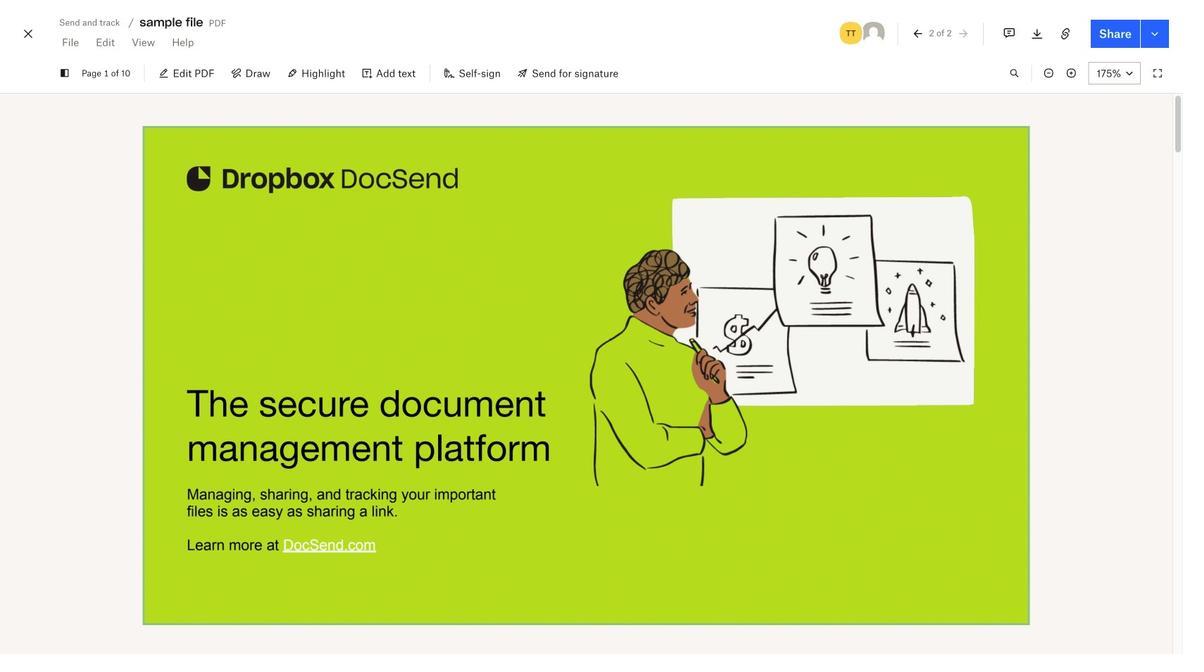 Task type: locate. For each thing, give the bounding box(es) containing it.
sample file.pdf image
[[143, 126, 1030, 625]]



Task type: describe. For each thing, give the bounding box(es) containing it.
close image
[[20, 23, 37, 45]]



Task type: vqa. For each thing, say whether or not it's contained in the screenshot.
Upgrade link
no



